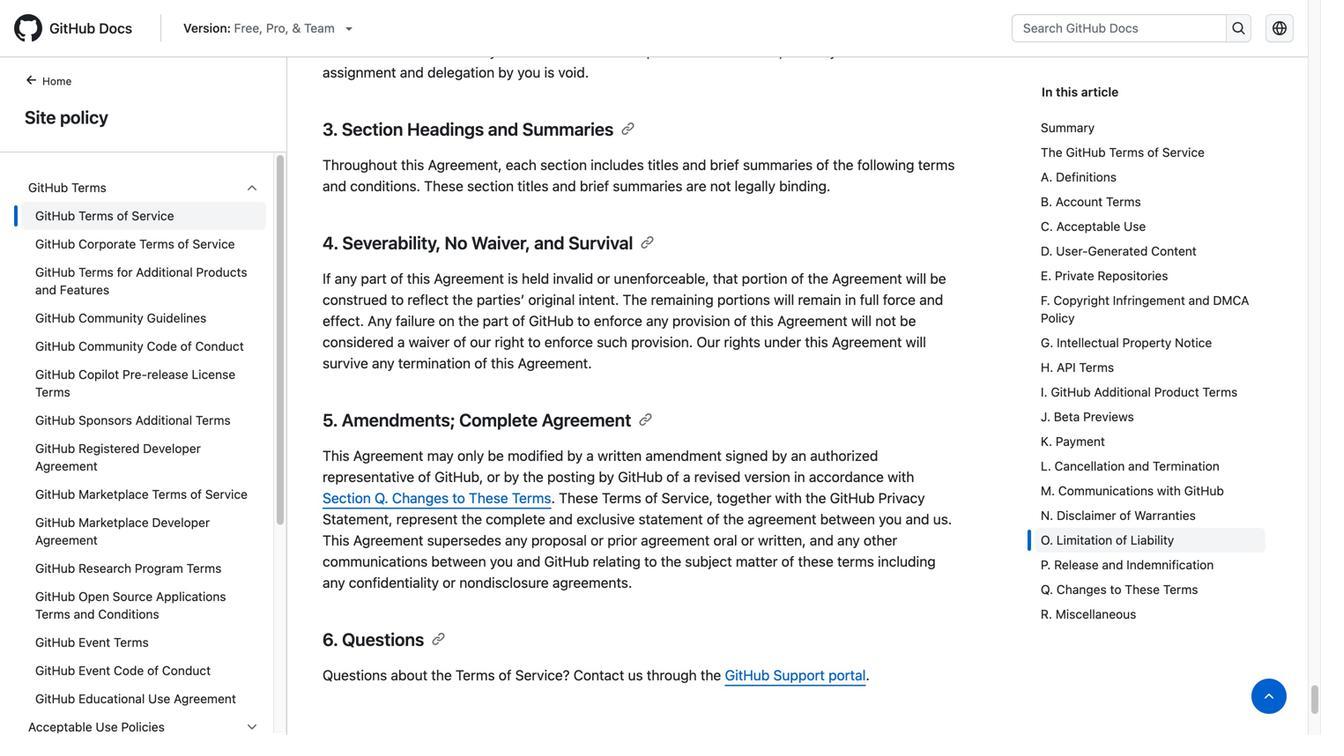 Task type: vqa. For each thing, say whether or not it's contained in the screenshot.
GITHUB OPEN SOURCE APPLICATIONS TERMS AND CONDITIONS at the left of the page
yes



Task type: describe. For each thing, give the bounding box(es) containing it.
our
[[470, 333, 491, 350]]

these inside . these terms of service, together with the github privacy statement, represent the complete and exclusive statement of the agreement between you and us. this agreement supersedes any proposal or prior agreement oral or written, and any other communications between you and github relating to the subject matter of these terms including any confidentiality or nondisclosure agreements.
[[559, 489, 598, 506]]

sc 9kayk9 0 image for github terms
[[245, 181, 259, 195]]

e. private repositories
[[1041, 268, 1168, 283]]

1 horizontal spatial a
[[586, 447, 594, 464]]

terms inside the github copilot pre-release license terms
[[35, 385, 70, 399]]

support
[[773, 667, 825, 683]]

service for github marketplace terms of service
[[205, 487, 248, 501]]

full
[[860, 291, 879, 308]]

to inside this agreement may only be modified by a written amendment signed by an authorized representative of github, or by the posting by github of a revised version in accordance with section q. changes to these terms
[[452, 489, 465, 506]]

additional for i. github additional product terms
[[1094, 385, 1151, 399]]

and up each
[[488, 118, 518, 139]]

and up nondisclosure at bottom
[[517, 553, 541, 570]]

amendment
[[645, 447, 722, 464]]

and inside f. copyright infringement and dmca policy
[[1189, 293, 1210, 308]]

construed
[[323, 291, 387, 308]]

marketplace for terms
[[78, 487, 149, 501]]

written
[[598, 447, 642, 464]]

service for github corporate terms of service
[[193, 237, 235, 251]]

including
[[878, 553, 936, 570]]

version: free, pro, & team
[[183, 21, 335, 35]]

service for the github terms of service
[[1162, 145, 1205, 160]]

agreement up full at right top
[[832, 270, 902, 287]]

c. acceptable use link
[[1041, 214, 1266, 239]]

4.
[[323, 232, 338, 253]]

1 vertical spatial questions
[[323, 667, 387, 683]]

. inside . these terms of service, together with the github privacy statement, represent the complete and exclusive statement of the agreement between you and us. this agreement supersedes any proposal or prior agreement oral or written, and any other communications between you and github relating to the subject matter of these terms including any confidentiality or nondisclosure agreements.
[[551, 489, 555, 506]]

remaining
[[651, 291, 714, 308]]

questions about the terms of service? contact us through the github support portal .
[[323, 667, 870, 683]]

github educational use agreement link
[[21, 685, 266, 713]]

1 horizontal spatial summaries
[[743, 156, 813, 173]]

github inside github terms for additional products and features
[[35, 265, 75, 279]]

the right on
[[458, 312, 479, 329]]

any up provision.
[[646, 312, 669, 329]]

will down "portion"
[[774, 291, 794, 308]]

to inside . these terms of service, together with the github privacy statement, represent the complete and exclusive statement of the agreement between you and us. this agreement supersedes any proposal or prior agreement oral or written, and any other communications between you and github relating to the subject matter of these terms including any confidentiality or nondisclosure agreements.
[[644, 553, 657, 570]]

github docs link
[[14, 14, 146, 42]]

research
[[78, 561, 131, 576]]

select language: current language is english image
[[1273, 21, 1287, 35]]

1 horizontal spatial changes
[[1057, 582, 1107, 597]]

developer for github marketplace developer agreement
[[152, 515, 210, 530]]

nondisclosure
[[459, 574, 549, 591]]

in inside this agreement may only be modified by a written amendment signed by an authorized representative of github, or by the posting by github of a revised version in accordance with section q. changes to these terms
[[794, 468, 805, 485]]

q. changes to these terms
[[1041, 582, 1198, 597]]

terms inside . these terms of service, together with the github privacy statement, represent the complete and exclusive statement of the agreement between you and us. this agreement supersedes any proposal or prior agreement oral or written, and any other communications between you and github relating to the subject matter of these terms including any confidentiality or nondisclosure agreements.
[[602, 489, 641, 506]]

and up the proposal
[[549, 511, 573, 527]]

and up are
[[682, 156, 706, 173]]

product
[[1154, 385, 1199, 399]]

1 horizontal spatial between
[[820, 511, 875, 527]]

0 horizontal spatial enforce
[[544, 333, 593, 350]]

agreement inside github registered developer agreement
[[35, 459, 98, 473]]

indemnification
[[1127, 557, 1214, 572]]

force
[[883, 291, 916, 308]]

terms inside github open source applications terms and conditions
[[35, 607, 70, 621]]

g. intellectual property notice
[[1041, 335, 1212, 350]]

1 horizontal spatial be
[[900, 312, 916, 329]]

waiver,
[[471, 232, 530, 253]]

terms inside this agreement may only be modified by a written amendment signed by an authorized representative of github, or by the posting by github of a revised version in accordance with section q. changes to these terms
[[512, 489, 551, 506]]

only
[[457, 447, 484, 464]]

summary
[[1041, 120, 1095, 135]]

team
[[304, 21, 335, 35]]

changes inside this agreement may only be modified by a written amendment signed by an authorized representative of github, or by the posting by github of a revised version in accordance with section q. changes to these terms
[[392, 489, 449, 506]]

of left our
[[453, 333, 466, 350]]

of up rights
[[734, 312, 747, 329]]

agreement down full at right top
[[832, 333, 902, 350]]

intellectual
[[1057, 335, 1119, 350]]

guidelines
[[147, 311, 206, 325]]

section q. changes to these terms link
[[323, 489, 551, 506]]

m. communications with github link
[[1041, 479, 1266, 503]]

docs
[[99, 20, 132, 37]]

p. release and indemnification
[[1041, 557, 1214, 572]]

of inside github event code of conduct link
[[147, 663, 159, 678]]

agreement.
[[518, 355, 592, 371]]

agreement inside this agreement may only be modified by a written amendment signed by an authorized representative of github, or by the posting by github of a revised version in accordance with section q. changes to these terms
[[353, 447, 423, 464]]

by down modified
[[504, 468, 519, 485]]

event for terms
[[78, 635, 110, 650]]

be inside this agreement may only be modified by a written amendment signed by an authorized representative of github, or by the posting by github of a revised version in accordance with section q. changes to these terms
[[488, 447, 504, 464]]

use inside "dropdown button"
[[96, 720, 118, 734]]

by left an
[[772, 447, 787, 464]]

private
[[1055, 268, 1094, 283]]

through
[[647, 667, 697, 683]]

agreement inside . these terms of service, together with the github privacy statement, represent the complete and exclusive statement of the agreement between you and us. this agreement supersedes any proposal or prior agreement oral or written, and any other communications between you and github relating to the subject matter of these terms including any confidentiality or nondisclosure agreements.
[[353, 532, 423, 548]]

and down summaries
[[552, 177, 576, 194]]

release
[[147, 367, 188, 382]]

of up section q. changes to these terms link
[[418, 468, 431, 485]]

agreement up acceptable use policies "dropdown button" on the bottom of page
[[174, 691, 236, 706]]

this inside throughout this agreement, each section includes titles and brief summaries of the following terms and conditions. these section titles and brief summaries are not legally binding.
[[401, 156, 424, 173]]

of up remain
[[791, 270, 804, 287]]

any down communications
[[323, 574, 345, 591]]

the right "about"
[[431, 667, 452, 683]]

this inside this agreement may only be modified by a written amendment signed by an authorized representative of github, or by the posting by github of a revised version in accordance with section q. changes to these terms
[[323, 447, 350, 464]]

a inside if any part of this agreement is held invalid or unenforceable, that portion of the agreement will be construed to reflect the parties' original intent. the remaining portions will remain in full force and effect. any failure on the part of github to enforce any provision of this agreement will not be considered a waiver of our right to enforce such provision. our rights under this agreement will survive any termination of this agreement.
[[397, 333, 405, 350]]

invalid
[[553, 270, 593, 287]]

or inside this agreement may only be modified by a written amendment signed by an authorized representative of github, or by the posting by github of a revised version in accordance with section q. changes to these terms
[[487, 468, 500, 485]]

0 horizontal spatial section
[[467, 177, 514, 194]]

our
[[697, 333, 720, 350]]

service,
[[662, 489, 713, 506]]

by down written
[[599, 468, 614, 485]]

0 vertical spatial section
[[540, 156, 587, 173]]

github corporate terms of service link
[[21, 230, 266, 258]]

github terms for additional products and features
[[35, 265, 247, 297]]

in
[[1042, 85, 1053, 99]]

will up the force
[[906, 270, 926, 287]]

github event code of conduct
[[35, 663, 211, 678]]

relating
[[593, 553, 641, 570]]

or down supersedes
[[443, 574, 456, 591]]

acceptable use policies button
[[21, 713, 266, 735]]

any left other
[[837, 532, 860, 548]]

considered
[[323, 333, 394, 350]]

property
[[1122, 335, 1172, 350]]

if any part of this agreement is held invalid or unenforceable, that portion of the agreement will be construed to reflect the parties' original intent. the remaining portions will remain in full force and effect. any failure on the part of github to enforce any provision of this agreement will not be considered a waiver of our right to enforce such provision. our rights under this agreement will survive any termination of this agreement.
[[323, 270, 946, 371]]

g. intellectual property notice link
[[1041, 330, 1266, 355]]

agreement inside github marketplace developer agreement
[[35, 533, 98, 547]]

of up oral on the bottom right of the page
[[707, 511, 720, 527]]

of inside throughout this agreement, each section includes titles and brief summaries of the following terms and conditions. these section titles and brief summaries are not legally binding.
[[816, 156, 829, 173]]

use for acceptable
[[1124, 219, 1146, 234]]

policies
[[121, 720, 165, 734]]

termination
[[1153, 459, 1220, 473]]

e. private repositories link
[[1041, 264, 1266, 288]]

subject
[[685, 553, 732, 570]]

of left service?
[[499, 667, 512, 683]]

or down exclusive
[[591, 532, 604, 548]]

policy
[[60, 107, 108, 127]]

terms inside . these terms of service, together with the github privacy statement, represent the complete and exclusive statement of the agreement between you and us. this agreement supersedes any proposal or prior agreement oral or written, and any other communications between you and github relating to the subject matter of these terms including any confidentiality or nondisclosure agreements.
[[837, 553, 874, 570]]

corporate
[[78, 237, 136, 251]]

acceptable inside "dropdown button"
[[28, 720, 92, 734]]

to up any
[[391, 291, 404, 308]]

the right "through"
[[701, 667, 721, 683]]

or inside if any part of this agreement is held invalid or unenforceable, that portion of the agreement will be construed to reflect the parties' original intent. the remaining portions will remain in full force and effect. any failure on the part of github to enforce any provision of this agreement will not be considered a waiver of our right to enforce such provision. our rights under this agreement will survive any termination of this agreement.
[[597, 270, 610, 287]]

severability,
[[342, 232, 441, 253]]

each
[[506, 156, 537, 173]]

and inside github open source applications terms and conditions
[[74, 607, 95, 621]]

waiver
[[409, 333, 450, 350]]

j.
[[1041, 409, 1051, 424]]

p.
[[1041, 557, 1051, 572]]

and up these
[[810, 532, 834, 548]]

any down considered
[[372, 355, 394, 371]]

q. inside this agreement may only be modified by a written amendment signed by an authorized representative of github, or by the posting by github of a revised version in accordance with section q. changes to these terms
[[375, 489, 388, 506]]

is
[[508, 270, 518, 287]]

limitation
[[1057, 533, 1112, 547]]

k. payment link
[[1041, 429, 1266, 454]]

if
[[323, 270, 331, 287]]

program
[[135, 561, 183, 576]]

with inside . these terms of service, together with the github privacy statement, represent the complete and exclusive statement of the agreement between you and us. this agreement supersedes any proposal or prior agreement oral or written, and any other communications between you and github relating to the subject matter of these terms including any confidentiality or nondisclosure agreements.
[[775, 489, 802, 506]]

4. severability, no waiver, and survival
[[323, 232, 633, 253]]

github inside this agreement may only be modified by a written amendment signed by an authorized representative of github, or by the posting by github of a revised version in accordance with section q. changes to these terms
[[618, 468, 663, 485]]

the inside this agreement may only be modified by a written amendment signed by an authorized representative of github, or by the posting by github of a revised version in accordance with section q. changes to these terms
[[523, 468, 544, 485]]

0 vertical spatial enforce
[[594, 312, 642, 329]]

github,
[[435, 468, 483, 485]]

failure
[[396, 312, 435, 329]]

any right if
[[335, 270, 357, 287]]

conduct for github community code of conduct
[[195, 339, 244, 353]]

of down severability,
[[390, 270, 403, 287]]

and left us.
[[906, 511, 929, 527]]

and up held
[[534, 232, 564, 253]]

the left subject
[[661, 553, 681, 570]]

developer for github registered developer agreement
[[143, 441, 201, 456]]

representative
[[323, 468, 414, 485]]

confidentiality
[[349, 574, 439, 591]]

proposal
[[531, 532, 587, 548]]

github educational use agreement
[[35, 691, 236, 706]]

j. beta previews link
[[1041, 405, 1266, 429]]

and up m. communications with github
[[1128, 459, 1149, 473]]

the inside if any part of this agreement is held invalid or unenforceable, that portion of the agreement will be construed to reflect the parties' original intent. the remaining portions will remain in full force and effect. any failure on the part of github to enforce any provision of this agreement will not be considered a waiver of our right to enforce such provision. our rights under this agreement will survive any termination of this agreement.
[[623, 291, 647, 308]]

community for guidelines
[[78, 311, 144, 325]]

6. questions link
[[323, 629, 445, 649]]

this down right
[[491, 355, 514, 371]]

this down portions
[[751, 312, 774, 329]]

1 vertical spatial agreement
[[641, 532, 710, 548]]

sc 9kayk9 0 image for acceptable use policies
[[245, 720, 259, 734]]

b. account terms
[[1041, 194, 1141, 209]]

0 vertical spatial titles
[[648, 156, 679, 173]]

agreement up written
[[542, 409, 631, 430]]

complete
[[486, 511, 545, 527]]

statement
[[639, 511, 703, 527]]

use for educational
[[148, 691, 170, 706]]

service?
[[515, 667, 570, 683]]

2 horizontal spatial a
[[683, 468, 691, 485]]

or right oral on the bottom right of the page
[[741, 532, 754, 548]]

6. questions
[[323, 629, 424, 649]]

any
[[368, 312, 392, 329]]

miscellaneous
[[1056, 607, 1136, 621]]

terms inside dropdown button
[[71, 180, 106, 195]]

github inside dropdown button
[[28, 180, 68, 195]]

to down "intent."
[[577, 312, 590, 329]]

posting
[[547, 468, 595, 485]]

1 vertical spatial part
[[483, 312, 509, 329]]

with inside this agreement may only be modified by a written amendment signed by an authorized representative of github, or by the posting by github of a revised version in accordance with section q. changes to these terms
[[888, 468, 914, 485]]

of up statement
[[645, 489, 658, 506]]

0 horizontal spatial between
[[431, 553, 486, 570]]

may
[[427, 447, 454, 464]]

2 horizontal spatial be
[[930, 270, 946, 287]]

an
[[791, 447, 806, 464]]



Task type: locate. For each thing, give the bounding box(es) containing it.
d.
[[1041, 244, 1053, 258]]

github inside github open source applications terms and conditions
[[35, 589, 75, 604]]

developer inside github marketplace developer agreement
[[152, 515, 210, 530]]

1 horizontal spatial you
[[879, 511, 902, 527]]

part up construed
[[361, 270, 387, 287]]

questions
[[342, 629, 424, 649], [323, 667, 387, 683]]

section inside this agreement may only be modified by a written amendment signed by an authorized representative of github, or by the posting by github of a revised version in accordance with section q. changes to these terms
[[323, 489, 371, 506]]

1 vertical spatial additional
[[1094, 385, 1151, 399]]

marketplace inside 'github marketplace terms of service' link
[[78, 487, 149, 501]]

beta
[[1054, 409, 1080, 424]]

2 github terms element from the top
[[14, 202, 273, 713]]

community inside github community guidelines link
[[78, 311, 144, 325]]

1 marketplace from the top
[[78, 487, 149, 501]]

section down summaries
[[540, 156, 587, 173]]

you
[[879, 511, 902, 527], [490, 553, 513, 570]]

policy
[[1041, 311, 1075, 325]]

1 vertical spatial community
[[78, 339, 144, 353]]

of inside n. disclaimer of warranties link
[[1120, 508, 1131, 523]]

in this article
[[1042, 85, 1119, 99]]

0 vertical spatial additional
[[136, 265, 193, 279]]

titles
[[648, 156, 679, 173], [518, 177, 549, 194]]

these inside this agreement may only be modified by a written amendment signed by an authorized representative of github, or by the posting by github of a revised version in accordance with section q. changes to these terms
[[469, 489, 508, 506]]

2 vertical spatial use
[[96, 720, 118, 734]]

github terms
[[28, 180, 106, 195]]

signed
[[725, 447, 768, 464]]

1 vertical spatial sc 9kayk9 0 image
[[245, 720, 259, 734]]

the down accordance
[[806, 489, 826, 506]]

brief up the legally
[[710, 156, 739, 173]]

will down the force
[[906, 333, 926, 350]]

1 vertical spatial a
[[586, 447, 594, 464]]

0 vertical spatial sc 9kayk9 0 image
[[245, 181, 259, 195]]

h. api terms
[[1041, 360, 1114, 375]]

1 vertical spatial you
[[490, 553, 513, 570]]

these inside throughout this agreement, each section includes titles and brief summaries of the following terms and conditions. these section titles and brief summaries are not legally binding.
[[424, 177, 463, 194]]

terms
[[918, 156, 955, 173], [837, 553, 874, 570]]

agreement down 4. severability, no waiver, and survival
[[434, 270, 504, 287]]

marketplace inside github marketplace developer agreement
[[78, 515, 149, 530]]

0 vertical spatial .
[[551, 489, 555, 506]]

0 horizontal spatial part
[[361, 270, 387, 287]]

questions down 6. questions
[[323, 667, 387, 683]]

github registered developer agreement link
[[21, 434, 266, 480]]

acceptable down b. account terms
[[1056, 219, 1120, 234]]

part
[[361, 270, 387, 287], [483, 312, 509, 329]]

1 vertical spatial code
[[114, 663, 144, 678]]

4. severability, no waiver, and survival link
[[323, 232, 654, 253]]

1 community from the top
[[78, 311, 144, 325]]

1 horizontal spatial .
[[866, 667, 870, 683]]

github inside the github copilot pre-release license terms
[[35, 367, 75, 382]]

a up posting
[[586, 447, 594, 464]]

not inside if any part of this agreement is held invalid or unenforceable, that portion of the agreement will be construed to reflect the parties' original intent. the remaining portions will remain in full force and effect. any failure on the part of github to enforce any provision of this agreement will not be considered a waiver of our right to enforce such provision. our rights under this agreement will survive any termination of this agreement.
[[875, 312, 896, 329]]

these down the p. release and indemnification link
[[1125, 582, 1160, 597]]

you up nondisclosure at bottom
[[490, 553, 513, 570]]

sc 9kayk9 0 image inside github terms dropdown button
[[245, 181, 259, 195]]

developer down github sponsors additional terms link
[[143, 441, 201, 456]]

0 vertical spatial conduct
[[195, 339, 244, 353]]

tooltip
[[1251, 679, 1287, 714]]

by up posting
[[567, 447, 583, 464]]

or up "intent."
[[597, 270, 610, 287]]

account
[[1056, 194, 1103, 209]]

Search GitHub Docs search field
[[1013, 15, 1226, 41]]

1 vertical spatial developer
[[152, 515, 210, 530]]

0 horizontal spatial be
[[488, 447, 504, 464]]

of inside the github terms of service link
[[117, 208, 128, 223]]

0 vertical spatial part
[[361, 270, 387, 287]]

0 vertical spatial a
[[397, 333, 405, 350]]

1 vertical spatial be
[[900, 312, 916, 329]]

github community code of conduct link
[[21, 332, 266, 360]]

1 vertical spatial brief
[[580, 177, 609, 194]]

0 vertical spatial marketplace
[[78, 487, 149, 501]]

1 horizontal spatial enforce
[[594, 312, 642, 329]]

of down the github terms of service link
[[178, 237, 189, 251]]

use inside github terms element
[[148, 691, 170, 706]]

additional up previews
[[1094, 385, 1151, 399]]

0 horizontal spatial not
[[710, 177, 731, 194]]

1 vertical spatial between
[[431, 553, 486, 570]]

and right the force
[[919, 291, 943, 308]]

1 horizontal spatial the
[[1041, 145, 1063, 160]]

event inside "link"
[[78, 635, 110, 650]]

this inside in this article element
[[1056, 85, 1078, 99]]

any
[[335, 270, 357, 287], [646, 312, 669, 329], [372, 355, 394, 371], [505, 532, 528, 548], [837, 532, 860, 548], [323, 574, 345, 591]]

of inside 'github marketplace terms of service' link
[[190, 487, 202, 501]]

github inside github registered developer agreement
[[35, 441, 75, 456]]

this
[[323, 447, 350, 464], [323, 532, 350, 548]]

. these terms of service, together with the github privacy statement, represent the complete and exclusive statement of the agreement between you and us. this agreement supersedes any proposal or prior agreement oral or written, and any other communications between you and github relating to the subject matter of these terms including any confidentiality or nondisclosure agreements.
[[323, 489, 952, 591]]

marketplace for developer
[[78, 515, 149, 530]]

0 horizontal spatial acceptable
[[28, 720, 92, 734]]

developer inside github registered developer agreement
[[143, 441, 201, 456]]

1 horizontal spatial agreement
[[748, 511, 816, 527]]

the up supersedes
[[461, 511, 482, 527]]

github inside if any part of this agreement is held invalid or unenforceable, that portion of the agreement will be construed to reflect the parties' original intent. the remaining portions will remain in full force and effect. any failure on the part of github to enforce any provision of this agreement will not be considered a waiver of our right to enforce such provision. our rights under this agreement will survive any termination of this agreement.
[[529, 312, 574, 329]]

to right right
[[528, 333, 541, 350]]

provision
[[672, 312, 730, 329]]

of up right
[[512, 312, 525, 329]]

section
[[540, 156, 587, 173], [467, 177, 514, 194]]

notice
[[1175, 335, 1212, 350]]

github event terms link
[[21, 628, 266, 657]]

1 horizontal spatial q.
[[1041, 582, 1053, 597]]

questions up "about"
[[342, 629, 424, 649]]

github terms of service link
[[21, 202, 266, 230]]

triangle down image
[[342, 21, 356, 35]]

additional for github sponsors additional terms
[[135, 413, 192, 427]]

2 horizontal spatial use
[[1124, 219, 1146, 234]]

and inside if any part of this agreement is held invalid or unenforceable, that portion of the agreement will be construed to reflect the parties' original intent. the remaining portions will remain in full force and effect. any failure on the part of github to enforce any provision of this agreement will not be considered a waiver of our right to enforce such provision. our rights under this agreement will survive any termination of this agreement.
[[919, 291, 943, 308]]

5. amendments; complete agreement link
[[323, 409, 652, 430]]

marketplace
[[78, 487, 149, 501], [78, 515, 149, 530]]

summaries up the legally
[[743, 156, 813, 173]]

2 community from the top
[[78, 339, 144, 353]]

additional down github copilot pre-release license terms link
[[135, 413, 192, 427]]

0 horizontal spatial with
[[775, 489, 802, 506]]

agreement up representative at the left
[[353, 447, 423, 464]]

portal
[[829, 667, 866, 683]]

github terms element
[[14, 174, 273, 713], [14, 202, 273, 713]]

0 horizontal spatial summaries
[[613, 177, 683, 194]]

of inside github corporate terms of service "link"
[[178, 237, 189, 251]]

this right under
[[805, 333, 828, 350]]

p. release and indemnification link
[[1041, 553, 1266, 577]]

0 vertical spatial questions
[[342, 629, 424, 649]]

1 vertical spatial use
[[148, 691, 170, 706]]

terms inside throughout this agreement, each section includes titles and brief summaries of the following terms and conditions. these section titles and brief summaries are not legally binding.
[[918, 156, 955, 173]]

section
[[342, 118, 403, 139], [323, 489, 371, 506]]

between up other
[[820, 511, 875, 527]]

conditions
[[98, 607, 159, 621]]

with down version
[[775, 489, 802, 506]]

site policy element
[[0, 71, 287, 735]]

acceptable down educational
[[28, 720, 92, 734]]

to right relating
[[644, 553, 657, 570]]

0 horizontal spatial agreement
[[641, 532, 710, 548]]

0 vertical spatial section
[[342, 118, 403, 139]]

2 vertical spatial be
[[488, 447, 504, 464]]

sc 9kayk9 0 image inside acceptable use policies "dropdown button"
[[245, 720, 259, 734]]

1 vertical spatial this
[[323, 532, 350, 548]]

right
[[495, 333, 524, 350]]

this down 5.
[[323, 447, 350, 464]]

1 vertical spatial changes
[[1057, 582, 1107, 597]]

search image
[[1232, 21, 1246, 35]]

d. user-generated content
[[1041, 244, 1197, 258]]

1 vertical spatial event
[[78, 663, 110, 678]]

throughout
[[323, 156, 397, 173]]

code for event
[[114, 663, 144, 678]]

. right 'support'
[[866, 667, 870, 683]]

of down guidelines
[[180, 339, 192, 353]]

1 event from the top
[[78, 635, 110, 650]]

0 horizontal spatial a
[[397, 333, 405, 350]]

not inside throughout this agreement, each section includes titles and brief summaries of the following terms and conditions. these section titles and brief summaries are not legally binding.
[[710, 177, 731, 194]]

github docs
[[49, 20, 132, 37]]

survival
[[569, 232, 633, 253]]

1 vertical spatial the
[[623, 291, 647, 308]]

github terms element containing github terms
[[14, 174, 273, 713]]

rights
[[724, 333, 760, 350]]

us
[[628, 667, 643, 683]]

service inside "link"
[[193, 237, 235, 251]]

1 vertical spatial summaries
[[613, 177, 683, 194]]

use up acceptable use policies "dropdown button" on the bottom of page
[[148, 691, 170, 706]]

pro,
[[266, 21, 289, 35]]

code up 'release'
[[147, 339, 177, 353]]

0 horizontal spatial terms
[[837, 553, 874, 570]]

1 horizontal spatial in
[[845, 291, 856, 308]]

between
[[820, 511, 875, 527], [431, 553, 486, 570]]

github registered developer agreement
[[35, 441, 201, 473]]

2 horizontal spatial with
[[1157, 483, 1181, 498]]

0 horizontal spatial the
[[623, 291, 647, 308]]

the
[[833, 156, 854, 173], [808, 270, 828, 287], [452, 291, 473, 308], [458, 312, 479, 329], [523, 468, 544, 485], [806, 489, 826, 506], [461, 511, 482, 527], [723, 511, 744, 527], [661, 553, 681, 570], [431, 667, 452, 683], [701, 667, 721, 683]]

1 vertical spatial titles
[[518, 177, 549, 194]]

0 vertical spatial between
[[820, 511, 875, 527]]

marketplace down github marketplace terms of service on the bottom
[[78, 515, 149, 530]]

of inside o. limitation of liability link
[[1116, 533, 1127, 547]]

additional inside github terms for additional products and features
[[136, 265, 193, 279]]

a up service,
[[683, 468, 691, 485]]

1 vertical spatial section
[[467, 177, 514, 194]]

1 vertical spatial terms
[[837, 553, 874, 570]]

1 horizontal spatial titles
[[648, 156, 679, 173]]

of up 'binding.'
[[816, 156, 829, 173]]

conduct for github event code of conduct
[[162, 663, 211, 678]]

conditions.
[[350, 177, 420, 194]]

1 horizontal spatial terms
[[918, 156, 955, 173]]

scroll to top image
[[1262, 689, 1276, 703]]

0 vertical spatial agreement
[[748, 511, 816, 527]]

o. limitation of liability link
[[1041, 528, 1266, 553]]

license
[[192, 367, 235, 382]]

supersedes
[[427, 532, 501, 548]]

2 marketplace from the top
[[78, 515, 149, 530]]

with
[[888, 468, 914, 485], [1157, 483, 1181, 498], [775, 489, 802, 506]]

parties'
[[477, 291, 525, 308]]

that
[[713, 270, 738, 287]]

None search field
[[1012, 14, 1251, 42]]

home
[[42, 75, 72, 87]]

of down github event terms "link"
[[147, 663, 159, 678]]

of down m. communications with github
[[1120, 508, 1131, 523]]

0 vertical spatial be
[[930, 270, 946, 287]]

1 sc 9kayk9 0 image from the top
[[245, 181, 259, 195]]

of inside the github community code of conduct link
[[180, 339, 192, 353]]

1 vertical spatial enforce
[[544, 333, 593, 350]]

i. github additional product terms link
[[1041, 380, 1266, 405]]

the up oral on the bottom right of the page
[[723, 511, 744, 527]]

of inside the github terms of service link
[[1147, 145, 1159, 160]]

1 horizontal spatial brief
[[710, 156, 739, 173]]

2 event from the top
[[78, 663, 110, 678]]

us.
[[933, 511, 952, 527]]

additional down github corporate terms of service "link"
[[136, 265, 193, 279]]

titles right includes
[[648, 156, 679, 173]]

written,
[[758, 532, 806, 548]]

source
[[113, 589, 153, 604]]

of down our
[[474, 355, 487, 371]]

section up throughout
[[342, 118, 403, 139]]

and down o. limitation of liability
[[1102, 557, 1123, 572]]

site
[[25, 107, 56, 127]]

with up privacy
[[888, 468, 914, 485]]

0 vertical spatial use
[[1124, 219, 1146, 234]]

github inside github marketplace developer agreement
[[35, 515, 75, 530]]

2 this from the top
[[323, 532, 350, 548]]

a
[[397, 333, 405, 350], [586, 447, 594, 464], [683, 468, 691, 485]]

e.
[[1041, 268, 1052, 283]]

sc 9kayk9 0 image
[[245, 181, 259, 195], [245, 720, 259, 734]]

1 horizontal spatial not
[[875, 312, 896, 329]]

q. down representative at the left
[[375, 489, 388, 506]]

github open source applications terms and conditions link
[[21, 583, 266, 628]]

0 horizontal spatial titles
[[518, 177, 549, 194]]

github event terms
[[35, 635, 149, 650]]

brief down includes
[[580, 177, 609, 194]]

agreement down registered at the left of page
[[35, 459, 98, 473]]

intent.
[[579, 291, 619, 308]]

agreement up written,
[[748, 511, 816, 527]]

1 vertical spatial acceptable
[[28, 720, 92, 734]]

0 vertical spatial acceptable
[[1056, 219, 1120, 234]]

in this article element
[[1042, 83, 1273, 101]]

will down full at right top
[[851, 312, 872, 329]]

0 vertical spatial changes
[[392, 489, 449, 506]]

definitions
[[1056, 170, 1117, 184]]

and inside github terms for additional products and features
[[35, 282, 56, 297]]

. down posting
[[551, 489, 555, 506]]

0 vertical spatial code
[[147, 339, 177, 353]]

community down "features" on the top
[[78, 311, 144, 325]]

of down amendment
[[666, 468, 679, 485]]

f.
[[1041, 293, 1050, 308]]

o.
[[1041, 533, 1053, 547]]

1 vertical spatial section
[[323, 489, 371, 506]]

code inside the github community code of conduct link
[[147, 339, 177, 353]]

0 horizontal spatial q.
[[375, 489, 388, 506]]

together
[[717, 489, 771, 506]]

0 horizontal spatial code
[[114, 663, 144, 678]]

this up reflect
[[407, 270, 430, 287]]

1 horizontal spatial part
[[483, 312, 509, 329]]

liability
[[1131, 533, 1174, 547]]

event for code
[[78, 663, 110, 678]]

the up on
[[452, 291, 473, 308]]

to down github,
[[452, 489, 465, 506]]

terms down other
[[837, 553, 874, 570]]

content
[[1151, 244, 1197, 258]]

0 vertical spatial the
[[1041, 145, 1063, 160]]

0 horizontal spatial in
[[794, 468, 805, 485]]

legally
[[735, 177, 776, 194]]

survive
[[323, 355, 368, 371]]

1 vertical spatial .
[[866, 667, 870, 683]]

0 horizontal spatial use
[[96, 720, 118, 734]]

you up other
[[879, 511, 902, 527]]

b.
[[1041, 194, 1052, 209]]

1 this from the top
[[323, 447, 350, 464]]

0 vertical spatial developer
[[143, 441, 201, 456]]

1 github terms element from the top
[[14, 174, 273, 713]]

to down p. release and indemnification
[[1110, 582, 1122, 597]]

0 horizontal spatial you
[[490, 553, 513, 570]]

0 vertical spatial event
[[78, 635, 110, 650]]

are
[[686, 177, 706, 194]]

products
[[196, 265, 247, 279]]

1 vertical spatial conduct
[[162, 663, 211, 678]]

n. disclaimer of warranties link
[[1041, 503, 1266, 528]]

event
[[78, 635, 110, 650], [78, 663, 110, 678]]

0 vertical spatial terms
[[918, 156, 955, 173]]

the inside throughout this agreement, each section includes titles and brief summaries of the following terms and conditions. these section titles and brief summaries are not legally binding.
[[833, 156, 854, 173]]

section down agreement,
[[467, 177, 514, 194]]

f. copyright infringement and dmca policy
[[1041, 293, 1249, 325]]

1 horizontal spatial acceptable
[[1056, 219, 1120, 234]]

in down an
[[794, 468, 805, 485]]

not
[[710, 177, 731, 194], [875, 312, 896, 329]]

a down the "failure"
[[397, 333, 405, 350]]

represent
[[396, 511, 458, 527]]

r.
[[1041, 607, 1052, 621]]

accordance
[[809, 468, 884, 485]]

github terms element containing github terms of service
[[14, 202, 273, 713]]

the up remain
[[808, 270, 828, 287]]

0 vertical spatial brief
[[710, 156, 739, 173]]

of down written,
[[781, 553, 794, 570]]

not down the force
[[875, 312, 896, 329]]

1 vertical spatial not
[[875, 312, 896, 329]]

agreement down remain
[[777, 312, 848, 329]]

l.
[[1041, 459, 1051, 473]]

1 vertical spatial marketplace
[[78, 515, 149, 530]]

0 vertical spatial you
[[879, 511, 902, 527]]

1 vertical spatial q.
[[1041, 582, 1053, 597]]

section up statement,
[[323, 489, 371, 506]]

d. user-generated content link
[[1041, 239, 1266, 264]]

part down parties'
[[483, 312, 509, 329]]

0 horizontal spatial changes
[[392, 489, 449, 506]]

privacy
[[878, 489, 925, 506]]

or right github,
[[487, 468, 500, 485]]

and down throughout
[[323, 177, 346, 194]]

conduct down github event terms "link"
[[162, 663, 211, 678]]

of down github registered developer agreement link
[[190, 487, 202, 501]]

brief
[[710, 156, 739, 173], [580, 177, 609, 194]]

the up a.
[[1041, 145, 1063, 160]]

terms inside github terms for additional products and features
[[78, 265, 113, 279]]

code for community
[[147, 339, 177, 353]]

any down complete
[[505, 532, 528, 548]]

0 horizontal spatial brief
[[580, 177, 609, 194]]

version
[[744, 468, 790, 485]]

the left following at the top right of the page
[[833, 156, 854, 173]]

0 vertical spatial community
[[78, 311, 144, 325]]

with up warranties
[[1157, 483, 1181, 498]]

2 sc 9kayk9 0 image from the top
[[245, 720, 259, 734]]

code inside github event code of conduct link
[[114, 663, 144, 678]]

0 vertical spatial not
[[710, 177, 731, 194]]

2 vertical spatial additional
[[135, 413, 192, 427]]

in inside if any part of this agreement is held invalid or unenforceable, that portion of the agreement will be construed to reflect the parties' original intent. the remaining portions will remain in full force and effect. any failure on the part of github to enforce any provision of this agreement will not be considered a waiver of our right to enforce such provision. our rights under this agreement will survive any termination of this agreement.
[[845, 291, 856, 308]]

this inside . these terms of service, together with the github privacy statement, represent the complete and exclusive statement of the agreement between you and us. this agreement supersedes any proposal or prior agreement oral or written, and any other communications between you and github relating to the subject matter of these terms including any confidentiality or nondisclosure agreements.
[[323, 532, 350, 548]]

community for code
[[78, 339, 144, 353]]

changes up represent
[[392, 489, 449, 506]]

includes
[[591, 156, 644, 173]]

github copilot pre-release license terms
[[35, 367, 235, 399]]

community inside the github community code of conduct link
[[78, 339, 144, 353]]



